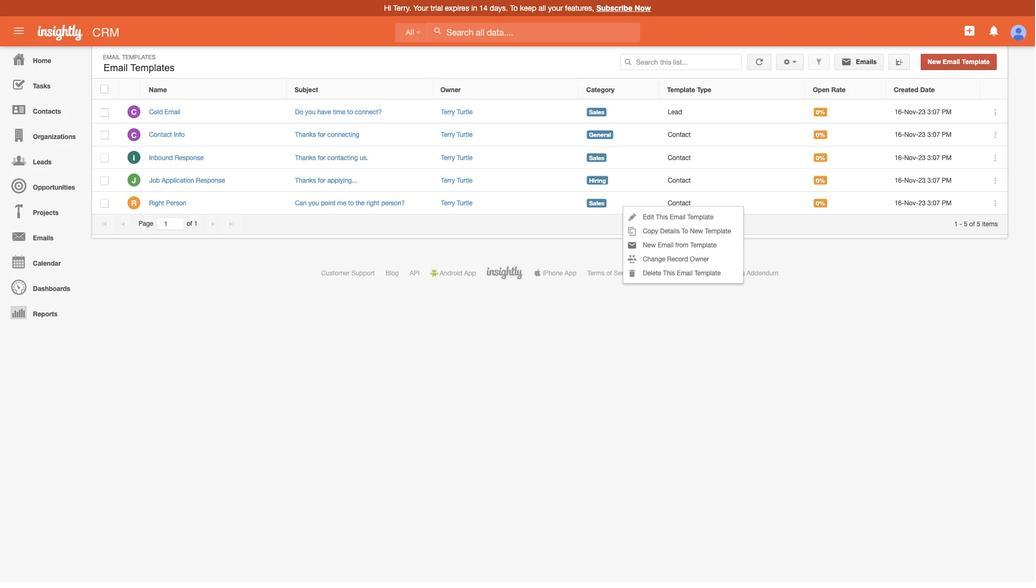 Task type: describe. For each thing, give the bounding box(es) containing it.
terry turtle link for time
[[441, 108, 473, 116]]

1 vertical spatial new
[[690, 227, 703, 235]]

days.
[[490, 4, 508, 12]]

template inside the edit this email template link
[[687, 213, 714, 221]]

thanks for contacting us.
[[295, 154, 368, 161]]

16-nov-23 3:07 pm for time
[[895, 108, 952, 116]]

processing
[[713, 269, 745, 277]]

hiring
[[589, 177, 606, 184]]

calendar link
[[3, 249, 86, 274]]

c for contact info
[[131, 130, 137, 139]]

2 pm from the top
[[942, 131, 952, 138]]

terry for thanks for connecting
[[441, 131, 455, 138]]

0 vertical spatial emails
[[854, 58, 877, 66]]

16- for us.
[[895, 154, 904, 161]]

i row
[[92, 146, 1008, 169]]

type
[[697, 86, 711, 93]]

notifications image
[[988, 24, 1001, 37]]

inbound
[[149, 154, 173, 161]]

person?
[[381, 199, 405, 207]]

rate
[[831, 86, 846, 93]]

0 horizontal spatial emails link
[[3, 224, 86, 249]]

j row
[[92, 169, 1008, 192]]

2 3:07 from the top
[[928, 131, 940, 138]]

of 1
[[187, 220, 198, 227]]

0 vertical spatial emails link
[[834, 54, 884, 70]]

blog
[[386, 269, 399, 277]]

template inside copy details to new template link
[[705, 227, 731, 235]]

16-nov-23 3:07 pm cell for time
[[886, 101, 981, 124]]

copy details to new template
[[643, 227, 731, 235]]

owner inside row
[[440, 86, 461, 93]]

can you point me to the right person?
[[295, 199, 405, 207]]

hiring cell
[[579, 169, 660, 192]]

category
[[586, 86, 615, 93]]

dashboards
[[33, 285, 70, 292]]

copy
[[643, 227, 658, 235]]

this for edit
[[656, 213, 668, 221]]

data processing addendum link
[[697, 269, 779, 277]]

4 0% cell from the top
[[806, 169, 886, 192]]

delete this email template link
[[624, 266, 743, 280]]

terry turtle inside j row
[[441, 176, 473, 184]]

privacy
[[646, 269, 667, 277]]

android app link
[[431, 269, 476, 277]]

2 16-nov-23 3:07 pm cell from the top
[[886, 124, 981, 146]]

contacts link
[[3, 97, 86, 122]]

general cell
[[579, 124, 660, 146]]

open rate
[[813, 86, 846, 93]]

template inside new email template "link"
[[962, 58, 990, 66]]

organizations
[[33, 133, 76, 140]]

3:07 inside j row
[[928, 176, 940, 184]]

reports link
[[3, 300, 86, 325]]

now
[[635, 4, 651, 12]]

do you have time to connect? link
[[295, 108, 382, 116]]

23 for time
[[919, 108, 926, 116]]

turtle inside j row
[[457, 176, 473, 184]]

job
[[149, 176, 160, 184]]

0% cell for me
[[806, 192, 886, 215]]

to inside copy details to new template link
[[682, 227, 688, 235]]

i link
[[127, 151, 140, 164]]

turtle for us.
[[457, 154, 473, 161]]

nov- inside j row
[[904, 176, 919, 184]]

right
[[367, 199, 380, 207]]

thanks for applying... link
[[295, 176, 357, 184]]

privacy policy
[[646, 269, 687, 277]]

inbound response link
[[149, 154, 209, 161]]

crm
[[92, 25, 119, 39]]

new for new email from template
[[643, 241, 656, 249]]

contacts
[[33, 107, 61, 115]]

copy details to new template link
[[624, 224, 743, 238]]

14
[[479, 4, 488, 12]]

date
[[920, 86, 935, 93]]

subject
[[295, 86, 318, 93]]

owner inside change record owner link
[[690, 255, 709, 263]]

0 vertical spatial templates
[[122, 53, 156, 60]]

1 c row from the top
[[92, 101, 1008, 124]]

right person
[[149, 199, 186, 207]]

page
[[139, 220, 153, 227]]

nov- for me
[[904, 199, 919, 207]]

app for android app
[[464, 269, 476, 277]]

home
[[33, 57, 51, 64]]

created
[[894, 86, 919, 93]]

new email template link
[[921, 54, 997, 70]]

r row
[[92, 192, 1008, 215]]

applying...
[[327, 176, 357, 184]]

pm for time
[[942, 108, 952, 116]]

2 terry turtle link from the top
[[441, 131, 473, 138]]

iphone
[[543, 269, 563, 277]]

j link
[[127, 174, 140, 187]]

contact for r
[[668, 199, 691, 207]]

customer support
[[321, 269, 375, 277]]

dashboards link
[[3, 274, 86, 300]]

customer support link
[[321, 269, 375, 277]]

terry for thanks for applying...
[[441, 176, 455, 184]]

hi terry. your trial expires in 14 days. to keep all your features, subscribe now
[[384, 4, 651, 12]]

change record owner link
[[624, 252, 743, 266]]

3:07 for me
[[928, 199, 940, 207]]

data processing addendum
[[697, 269, 779, 277]]

0% for us.
[[816, 154, 825, 161]]

0% cell for time
[[806, 101, 886, 124]]

iphone app link
[[534, 269, 577, 277]]

for for c
[[318, 131, 326, 138]]

Search all data.... text field
[[428, 23, 640, 42]]

16- for me
[[895, 199, 904, 207]]

23 for me
[[919, 199, 926, 207]]

23 inside j row
[[919, 176, 926, 184]]

contact cell for c
[[660, 124, 806, 146]]

4 terry turtle link from the top
[[441, 176, 473, 184]]

terry for can you point me to the right person?
[[441, 199, 455, 207]]

connect?
[[355, 108, 382, 116]]

leads
[[33, 158, 52, 166]]

contact cell for j
[[660, 169, 806, 192]]

in
[[471, 4, 477, 12]]

16- for time
[[895, 108, 904, 116]]

leads link
[[3, 148, 86, 173]]

1 vertical spatial templates
[[130, 62, 175, 73]]

1 - 5 of 5 items
[[954, 220, 998, 227]]

to for r
[[348, 199, 354, 207]]

trial
[[431, 4, 443, 12]]

terry for do you have time to connect?
[[441, 108, 455, 116]]

thanks for connecting link
[[295, 131, 359, 138]]

policy
[[669, 269, 687, 277]]

do you have time to connect?
[[295, 108, 382, 116]]

row group containing c
[[92, 101, 1008, 215]]

can you point me to the right person? link
[[295, 199, 405, 207]]

general
[[589, 131, 611, 138]]

contact info
[[149, 131, 185, 138]]

edit
[[643, 213, 654, 221]]

api link
[[410, 269, 420, 277]]

support
[[351, 269, 375, 277]]

3:07 for time
[[928, 108, 940, 116]]

your
[[413, 4, 428, 12]]

contact for c
[[668, 131, 691, 138]]

inbound response
[[149, 154, 204, 161]]

new email from template
[[643, 241, 717, 249]]

response inside i row
[[175, 154, 204, 161]]

info
[[174, 131, 185, 138]]

email templates email templates
[[103, 53, 175, 73]]

for for j
[[318, 176, 326, 184]]



Task type: vqa. For each thing, say whether or not it's contained in the screenshot.
Contacts Link
yes



Task type: locate. For each thing, give the bounding box(es) containing it.
home link
[[3, 46, 86, 72]]

thanks inside j row
[[295, 176, 316, 184]]

c up i link
[[131, 130, 137, 139]]

thanks up can
[[295, 176, 316, 184]]

0% cell
[[806, 101, 886, 124], [806, 124, 886, 146], [806, 146, 886, 169], [806, 169, 886, 192], [806, 192, 886, 215]]

3 sales from the top
[[589, 200, 605, 207]]

1 5 from the left
[[964, 220, 968, 227]]

terry inside i row
[[441, 154, 455, 161]]

template inside row
[[667, 86, 695, 93]]

expires
[[445, 4, 469, 12]]

5 16- from the top
[[895, 199, 904, 207]]

all
[[406, 28, 414, 37]]

thanks inside c row
[[295, 131, 316, 138]]

sales cell for r
[[579, 192, 660, 215]]

23 for us.
[[919, 154, 926, 161]]

c link up i link
[[127, 128, 140, 141]]

for inside j row
[[318, 176, 326, 184]]

tasks link
[[3, 72, 86, 97]]

2 16- from the top
[[895, 131, 904, 138]]

contact cell
[[660, 124, 806, 146], [660, 146, 806, 169], [660, 169, 806, 192], [660, 192, 806, 215]]

0 vertical spatial response
[[175, 154, 204, 161]]

4 turtle from the top
[[457, 176, 473, 184]]

this
[[656, 213, 668, 221], [663, 269, 675, 277]]

for for i
[[318, 154, 326, 161]]

1 vertical spatial to
[[348, 199, 354, 207]]

email inside "link"
[[943, 58, 960, 66]]

row group
[[92, 101, 1008, 215]]

record
[[667, 255, 688, 263]]

1 0% from the top
[[816, 109, 825, 116]]

1 horizontal spatial emails link
[[834, 54, 884, 70]]

sales inside i row
[[589, 154, 605, 161]]

thanks for i
[[295, 154, 316, 161]]

1 0% cell from the top
[[806, 101, 886, 124]]

terry turtle for us.
[[441, 154, 473, 161]]

0%
[[816, 109, 825, 116], [816, 131, 825, 138], [816, 154, 825, 161], [816, 177, 825, 184], [816, 200, 825, 207]]

4 nov- from the top
[[904, 176, 919, 184]]

emails inside navigation
[[33, 234, 54, 242]]

can
[[295, 199, 307, 207]]

turtle for time
[[457, 108, 473, 116]]

of right terms at the top right of the page
[[607, 269, 612, 277]]

show sidebar image
[[895, 58, 903, 66]]

for inside i row
[[318, 154, 326, 161]]

sales inside r row
[[589, 200, 605, 207]]

sales cell down hiring
[[579, 192, 660, 215]]

2 vertical spatial sales
[[589, 200, 605, 207]]

email
[[103, 53, 120, 60], [943, 58, 960, 66], [104, 62, 128, 73], [164, 108, 180, 116], [670, 213, 686, 221], [658, 241, 674, 249], [677, 269, 693, 277]]

nov- inside r row
[[904, 199, 919, 207]]

3 3:07 from the top
[[928, 154, 940, 161]]

subscribe
[[596, 4, 633, 12]]

terry turtle link
[[441, 108, 473, 116], [441, 131, 473, 138], [441, 154, 473, 161], [441, 176, 473, 184], [441, 199, 473, 207]]

3 contact cell from the top
[[660, 169, 806, 192]]

for left the connecting
[[318, 131, 326, 138]]

3:07
[[928, 108, 940, 116], [928, 131, 940, 138], [928, 154, 940, 161], [928, 176, 940, 184], [928, 199, 940, 207]]

1 nov- from the top
[[904, 108, 919, 116]]

0% inside r row
[[816, 200, 825, 207]]

terry turtle
[[441, 108, 473, 116], [441, 131, 473, 138], [441, 154, 473, 161], [441, 176, 473, 184], [441, 199, 473, 207]]

templates
[[122, 53, 156, 60], [130, 62, 175, 73]]

sales for c
[[589, 109, 605, 116]]

row
[[92, 79, 1007, 99]]

0 horizontal spatial emails
[[33, 234, 54, 242]]

1 horizontal spatial of
[[607, 269, 612, 277]]

None checkbox
[[101, 108, 109, 117], [101, 131, 109, 140], [101, 154, 109, 162], [101, 199, 109, 208], [101, 108, 109, 117], [101, 131, 109, 140], [101, 154, 109, 162], [101, 199, 109, 208]]

2 c link from the top
[[127, 128, 140, 141]]

1 horizontal spatial 5
[[977, 220, 980, 227]]

lead cell
[[660, 101, 806, 124]]

sales cell down category
[[579, 101, 660, 124]]

template down change record owner link at the top of page
[[695, 269, 721, 277]]

5 right -
[[964, 220, 968, 227]]

pm inside r row
[[942, 199, 952, 207]]

show list view filters image
[[815, 58, 823, 66]]

to right time
[[347, 108, 353, 116]]

1 vertical spatial thanks
[[295, 154, 316, 161]]

response right application at top
[[196, 176, 225, 184]]

5 3:07 from the top
[[928, 199, 940, 207]]

4 16-nov-23 3:07 pm from the top
[[895, 176, 952, 184]]

template inside delete this email template link
[[695, 269, 721, 277]]

16- inside r row
[[895, 199, 904, 207]]

blog link
[[386, 269, 399, 277]]

you right do
[[305, 108, 316, 116]]

2 terry turtle from the top
[[441, 131, 473, 138]]

0 horizontal spatial owner
[[440, 86, 461, 93]]

1 horizontal spatial 1
[[954, 220, 958, 227]]

3 for from the top
[[318, 176, 326, 184]]

4 terry turtle from the top
[[441, 176, 473, 184]]

5 nov- from the top
[[904, 199, 919, 207]]

to inside r row
[[348, 199, 354, 207]]

keep
[[520, 4, 537, 12]]

sales up hiring
[[589, 154, 605, 161]]

1 1 from the left
[[194, 220, 198, 227]]

1 16-nov-23 3:07 pm cell from the top
[[886, 101, 981, 124]]

thanks for j
[[295, 176, 316, 184]]

5 pm from the top
[[942, 199, 952, 207]]

0% inside j row
[[816, 177, 825, 184]]

2 thanks from the top
[[295, 154, 316, 161]]

3 thanks from the top
[[295, 176, 316, 184]]

new email template
[[928, 58, 990, 66]]

sales for i
[[589, 154, 605, 161]]

16-
[[895, 108, 904, 116], [895, 131, 904, 138], [895, 154, 904, 161], [895, 176, 904, 184], [895, 199, 904, 207]]

1 vertical spatial response
[[196, 176, 225, 184]]

2 horizontal spatial new
[[928, 58, 941, 66]]

terry turtle inside r row
[[441, 199, 473, 207]]

1 terry turtle from the top
[[441, 108, 473, 116]]

to left keep
[[510, 4, 518, 12]]

turtle inside i row
[[457, 154, 473, 161]]

new for new email template
[[928, 58, 941, 66]]

c for cold email
[[131, 108, 137, 117]]

1 c link from the top
[[127, 105, 140, 118]]

1 vertical spatial sales cell
[[579, 146, 660, 169]]

1 terry turtle link from the top
[[441, 108, 473, 116]]

c row up i row
[[92, 101, 1008, 124]]

1 vertical spatial owner
[[690, 255, 709, 263]]

0 vertical spatial new
[[928, 58, 941, 66]]

new up date
[[928, 58, 941, 66]]

0 vertical spatial to
[[510, 4, 518, 12]]

4 contact cell from the top
[[660, 192, 806, 215]]

0% cell for us.
[[806, 146, 886, 169]]

1 right '1' field
[[194, 220, 198, 227]]

terms of service
[[587, 269, 635, 277]]

1 pm from the top
[[942, 108, 952, 116]]

opportunities link
[[3, 173, 86, 198]]

0 horizontal spatial app
[[464, 269, 476, 277]]

for inside c row
[[318, 131, 326, 138]]

job application response link
[[149, 176, 230, 184]]

response
[[175, 154, 204, 161], [196, 176, 225, 184]]

pm for me
[[942, 199, 952, 207]]

contact inside r row
[[668, 199, 691, 207]]

android app
[[440, 269, 476, 277]]

1 vertical spatial to
[[682, 227, 688, 235]]

2 contact cell from the top
[[660, 146, 806, 169]]

0 vertical spatial to
[[347, 108, 353, 116]]

3 pm from the top
[[942, 154, 952, 161]]

email templates button
[[101, 60, 177, 76]]

reports
[[33, 310, 57, 318]]

change
[[643, 255, 665, 263]]

0 vertical spatial sales cell
[[579, 101, 660, 124]]

5 left items
[[977, 220, 980, 227]]

23 inside i row
[[919, 154, 926, 161]]

1 horizontal spatial owner
[[690, 255, 709, 263]]

16-nov-23 3:07 pm inside j row
[[895, 176, 952, 184]]

4 terry from the top
[[441, 176, 455, 184]]

terry inside j row
[[441, 176, 455, 184]]

3 terry from the top
[[441, 154, 455, 161]]

2 app from the left
[[565, 269, 577, 277]]

r link
[[127, 196, 140, 209]]

2 vertical spatial for
[[318, 176, 326, 184]]

3:07 inside i row
[[928, 154, 940, 161]]

1 turtle from the top
[[457, 108, 473, 116]]

5 16-nov-23 3:07 pm cell from the top
[[886, 192, 981, 215]]

thanks down do
[[295, 131, 316, 138]]

1 3:07 from the top
[[928, 108, 940, 116]]

addendum
[[747, 269, 779, 277]]

16-nov-23 3:07 pm inside r row
[[895, 199, 952, 207]]

app right android
[[464, 269, 476, 277]]

1 vertical spatial this
[[663, 269, 675, 277]]

terry turtle for me
[[441, 199, 473, 207]]

response up job application response link
[[175, 154, 204, 161]]

c link for contact info
[[127, 128, 140, 141]]

nov- inside i row
[[904, 154, 919, 161]]

you for r
[[309, 199, 319, 207]]

template right from
[[690, 241, 717, 249]]

new down the edit this email template link
[[690, 227, 703, 235]]

lead
[[668, 108, 682, 116]]

0% for me
[[816, 200, 825, 207]]

your
[[548, 4, 563, 12]]

16-nov-23 3:07 pm cell
[[886, 101, 981, 124], [886, 124, 981, 146], [886, 146, 981, 169], [886, 169, 981, 192], [886, 192, 981, 215]]

5
[[964, 220, 968, 227], [977, 220, 980, 227]]

turtle inside r row
[[457, 199, 473, 207]]

app for iphone app
[[565, 269, 577, 277]]

terry turtle inside i row
[[441, 154, 473, 161]]

of right '1' field
[[187, 220, 192, 227]]

nov- for us.
[[904, 154, 919, 161]]

4 16- from the top
[[895, 176, 904, 184]]

5 terry turtle link from the top
[[441, 199, 473, 207]]

1 thanks from the top
[[295, 131, 316, 138]]

pm for us.
[[942, 154, 952, 161]]

5 23 from the top
[[919, 199, 926, 207]]

2 1 from the left
[[954, 220, 958, 227]]

details
[[660, 227, 680, 235]]

row containing name
[[92, 79, 1007, 99]]

white image
[[434, 27, 441, 35]]

0 horizontal spatial of
[[187, 220, 192, 227]]

template down notifications icon
[[962, 58, 990, 66]]

None checkbox
[[100, 85, 108, 93], [101, 177, 109, 185], [100, 85, 108, 93], [101, 177, 109, 185]]

contact for j
[[668, 176, 691, 184]]

2 for from the top
[[318, 154, 326, 161]]

the
[[356, 199, 365, 207]]

navigation containing home
[[0, 46, 86, 325]]

features,
[[565, 4, 594, 12]]

0 horizontal spatial to
[[510, 4, 518, 12]]

you inside r row
[[309, 199, 319, 207]]

emails left show sidebar image
[[854, 58, 877, 66]]

3 16- from the top
[[895, 154, 904, 161]]

to for c
[[347, 108, 353, 116]]

delete
[[643, 269, 661, 277]]

cog image
[[783, 58, 791, 66]]

16-nov-23 3:07 pm cell for me
[[886, 192, 981, 215]]

contact for i
[[668, 154, 691, 161]]

2 horizontal spatial of
[[969, 220, 975, 227]]

thanks up the thanks for applying...
[[295, 154, 316, 161]]

c row up j row
[[92, 124, 1008, 146]]

2 vertical spatial new
[[643, 241, 656, 249]]

sales cell for c
[[579, 101, 660, 124]]

0 horizontal spatial 1
[[194, 220, 198, 227]]

for left contacting
[[318, 154, 326, 161]]

of
[[187, 220, 192, 227], [969, 220, 975, 227], [607, 269, 612, 277]]

3 16-nov-23 3:07 pm cell from the top
[[886, 146, 981, 169]]

16-nov-23 3:07 pm inside i row
[[895, 154, 952, 161]]

0 vertical spatial sales
[[589, 109, 605, 116]]

thanks for connecting
[[295, 131, 359, 138]]

subscribe now link
[[596, 4, 651, 12]]

sales for r
[[589, 200, 605, 207]]

2 sales from the top
[[589, 154, 605, 161]]

4 3:07 from the top
[[928, 176, 940, 184]]

service
[[614, 269, 635, 277]]

0% inside i row
[[816, 154, 825, 161]]

3 sales cell from the top
[[579, 192, 660, 215]]

3 0% from the top
[[816, 154, 825, 161]]

terry inside r row
[[441, 199, 455, 207]]

2 5 from the left
[[977, 220, 980, 227]]

2 c row from the top
[[92, 124, 1008, 146]]

data
[[697, 269, 711, 277]]

created date
[[894, 86, 935, 93]]

terry turtle link for me
[[441, 199, 473, 207]]

right
[[149, 199, 164, 207]]

5 terry from the top
[[441, 199, 455, 207]]

16-nov-23 3:07 pm cell for us.
[[886, 146, 981, 169]]

1 horizontal spatial new
[[690, 227, 703, 235]]

us.
[[360, 154, 368, 161]]

sales cell
[[579, 101, 660, 124], [579, 146, 660, 169], [579, 192, 660, 215]]

response inside j row
[[196, 176, 225, 184]]

of right -
[[969, 220, 975, 227]]

refresh list image
[[754, 58, 765, 66]]

emails link down projects
[[3, 224, 86, 249]]

1 16-nov-23 3:07 pm from the top
[[895, 108, 952, 116]]

Search this list... text field
[[621, 54, 742, 70]]

you for c
[[305, 108, 316, 116]]

1 field
[[157, 218, 184, 230]]

navigation
[[0, 46, 86, 325]]

for
[[318, 131, 326, 138], [318, 154, 326, 161], [318, 176, 326, 184]]

r
[[131, 199, 137, 208]]

1 horizontal spatial emails
[[854, 58, 877, 66]]

thanks for contacting us. link
[[295, 154, 368, 161]]

thanks
[[295, 131, 316, 138], [295, 154, 316, 161], [295, 176, 316, 184]]

0 vertical spatial thanks
[[295, 131, 316, 138]]

this for delete
[[663, 269, 675, 277]]

sales cell down general
[[579, 146, 660, 169]]

new inside "link"
[[928, 58, 941, 66]]

3:07 for us.
[[928, 154, 940, 161]]

4 23 from the top
[[919, 176, 926, 184]]

opportunities
[[33, 183, 75, 191]]

delete this email template
[[643, 269, 721, 277]]

1 vertical spatial you
[[309, 199, 319, 207]]

3 terry turtle from the top
[[441, 154, 473, 161]]

job application response
[[149, 176, 225, 184]]

1 left -
[[954, 220, 958, 227]]

16- inside j row
[[895, 176, 904, 184]]

5 0% cell from the top
[[806, 192, 886, 215]]

cell
[[92, 192, 119, 215]]

2 vertical spatial thanks
[[295, 176, 316, 184]]

contact inside j row
[[668, 176, 691, 184]]

4 pm from the top
[[942, 176, 952, 184]]

search image
[[624, 58, 632, 66]]

new
[[928, 58, 941, 66], [690, 227, 703, 235], [643, 241, 656, 249]]

organizations link
[[3, 122, 86, 148]]

1 vertical spatial c
[[131, 130, 137, 139]]

api
[[410, 269, 420, 277]]

contacting
[[327, 154, 358, 161]]

5 0% from the top
[[816, 200, 825, 207]]

c row
[[92, 101, 1008, 124], [92, 124, 1008, 146]]

new down copy
[[643, 241, 656, 249]]

template inside new email from template link
[[690, 241, 717, 249]]

sales down hiring
[[589, 200, 605, 207]]

c link left cold
[[127, 105, 140, 118]]

3 nov- from the top
[[904, 154, 919, 161]]

pm inside j row
[[942, 176, 952, 184]]

template left type
[[667, 86, 695, 93]]

1 vertical spatial for
[[318, 154, 326, 161]]

2 nov- from the top
[[904, 131, 919, 138]]

0 vertical spatial you
[[305, 108, 316, 116]]

3 turtle from the top
[[457, 154, 473, 161]]

2 0% cell from the top
[[806, 124, 886, 146]]

for left applying...
[[318, 176, 326, 184]]

0 vertical spatial owner
[[440, 86, 461, 93]]

to inside c row
[[347, 108, 353, 116]]

tasks
[[33, 82, 51, 90]]

0 vertical spatial c
[[131, 108, 137, 117]]

1 horizontal spatial app
[[565, 269, 577, 277]]

23 inside r row
[[919, 199, 926, 207]]

0 vertical spatial for
[[318, 131, 326, 138]]

template up copy details to new template
[[687, 213, 714, 221]]

to down the edit this email template link
[[682, 227, 688, 235]]

thanks for c
[[295, 131, 316, 138]]

5 turtle from the top
[[457, 199, 473, 207]]

2 23 from the top
[[919, 131, 926, 138]]

pm inside i row
[[942, 154, 952, 161]]

nov- for time
[[904, 108, 919, 116]]

4 0% from the top
[[816, 177, 825, 184]]

3 terry turtle link from the top
[[441, 154, 473, 161]]

to right the me
[[348, 199, 354, 207]]

3:07 inside r row
[[928, 199, 940, 207]]

3 23 from the top
[[919, 154, 926, 161]]

2 16-nov-23 3:07 pm from the top
[[895, 131, 952, 138]]

projects link
[[3, 198, 86, 224]]

2 sales cell from the top
[[579, 146, 660, 169]]

3 16-nov-23 3:07 pm from the top
[[895, 154, 952, 161]]

0 vertical spatial c link
[[127, 105, 140, 118]]

1 vertical spatial emails link
[[3, 224, 86, 249]]

c left cold
[[131, 108, 137, 117]]

contact cell for r
[[660, 192, 806, 215]]

16-nov-23 3:07 pm for me
[[895, 199, 952, 207]]

1 vertical spatial sales
[[589, 154, 605, 161]]

2 0% from the top
[[816, 131, 825, 138]]

1 16- from the top
[[895, 108, 904, 116]]

1 for from the top
[[318, 131, 326, 138]]

1 sales from the top
[[589, 109, 605, 116]]

sales cell for i
[[579, 146, 660, 169]]

have
[[317, 108, 331, 116]]

0 vertical spatial this
[[656, 213, 668, 221]]

3 0% cell from the top
[[806, 146, 886, 169]]

c link for cold email
[[127, 105, 140, 118]]

16- inside i row
[[895, 154, 904, 161]]

16-nov-23 3:07 pm for us.
[[895, 154, 952, 161]]

-
[[960, 220, 962, 227]]

terry turtle for time
[[441, 108, 473, 116]]

edit this email template link
[[624, 210, 743, 224]]

contact cell for i
[[660, 146, 806, 169]]

app right iphone
[[565, 269, 577, 277]]

iphone app
[[543, 269, 577, 277]]

turtle for me
[[457, 199, 473, 207]]

terry.
[[393, 4, 411, 12]]

open
[[813, 86, 830, 93]]

contact inside i row
[[668, 154, 691, 161]]

terry for thanks for contacting us.
[[441, 154, 455, 161]]

emails link up "rate" at the top right
[[834, 54, 884, 70]]

me
[[337, 199, 346, 207]]

contact
[[149, 131, 172, 138], [668, 131, 691, 138], [668, 154, 691, 161], [668, 176, 691, 184], [668, 199, 691, 207]]

sales down category
[[589, 109, 605, 116]]

cold email
[[149, 108, 180, 116]]

1 app from the left
[[464, 269, 476, 277]]

all
[[539, 4, 546, 12]]

0 horizontal spatial new
[[643, 241, 656, 249]]

5 terry turtle from the top
[[441, 199, 473, 207]]

you inside c row
[[305, 108, 316, 116]]

change record owner
[[643, 255, 709, 263]]

owner
[[440, 86, 461, 93], [690, 255, 709, 263]]

5 16-nov-23 3:07 pm from the top
[[895, 199, 952, 207]]

1 23 from the top
[[919, 108, 926, 116]]

1 horizontal spatial to
[[682, 227, 688, 235]]

0 horizontal spatial 5
[[964, 220, 968, 227]]

from
[[675, 241, 689, 249]]

1 vertical spatial emails
[[33, 234, 54, 242]]

2 turtle from the top
[[457, 131, 473, 138]]

thanks inside i row
[[295, 154, 316, 161]]

2 c from the top
[[131, 130, 137, 139]]

thanks for applying...
[[295, 176, 357, 184]]

you right can
[[309, 199, 319, 207]]

1 sales cell from the top
[[579, 101, 660, 124]]

emails up calendar link
[[33, 234, 54, 242]]

4 16-nov-23 3:07 pm cell from the top
[[886, 169, 981, 192]]

android
[[440, 269, 462, 277]]

1 c from the top
[[131, 108, 137, 117]]

pm
[[942, 108, 952, 116], [942, 131, 952, 138], [942, 154, 952, 161], [942, 176, 952, 184], [942, 199, 952, 207]]

terms of service link
[[587, 269, 635, 277]]

2 vertical spatial sales cell
[[579, 192, 660, 215]]

items
[[982, 220, 998, 227]]

1 terry from the top
[[441, 108, 455, 116]]

1 contact cell from the top
[[660, 124, 806, 146]]

terry turtle link for us.
[[441, 154, 473, 161]]

1 vertical spatial c link
[[127, 128, 140, 141]]

template down the edit this email template link
[[705, 227, 731, 235]]

0% for time
[[816, 109, 825, 116]]

2 terry from the top
[[441, 131, 455, 138]]



